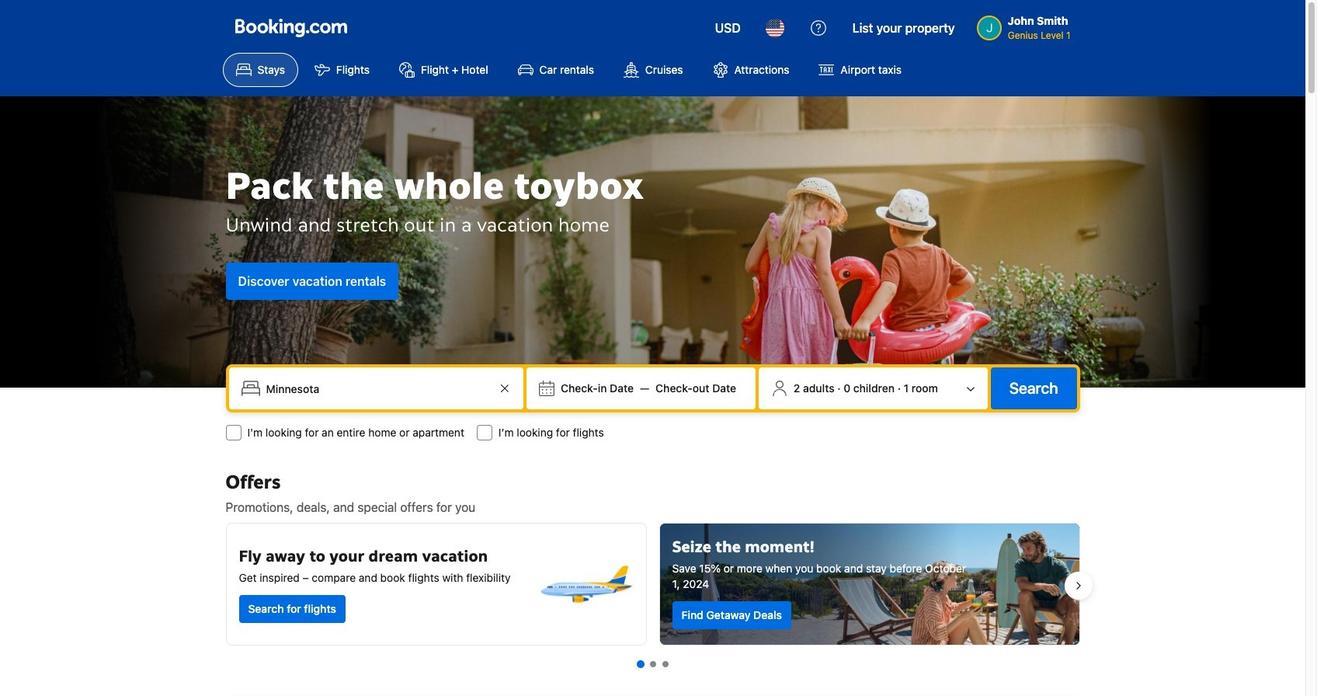 Task type: locate. For each thing, give the bounding box(es) containing it.
progress bar
[[637, 660, 668, 668]]

region
[[213, 517, 1093, 655]]

two people chatting by the pool image
[[660, 524, 1079, 645]]

your account menu john smith genius level 1 element
[[977, 13, 1071, 43]]



Task type: describe. For each thing, give the bounding box(es) containing it.
booking.com image
[[235, 19, 347, 37]]

fly away to your dream vacation image
[[537, 536, 633, 632]]

Where are you going? field
[[260, 374, 496, 402]]



Task type: vqa. For each thing, say whether or not it's contained in the screenshot.
BOOKING.COM image
yes



